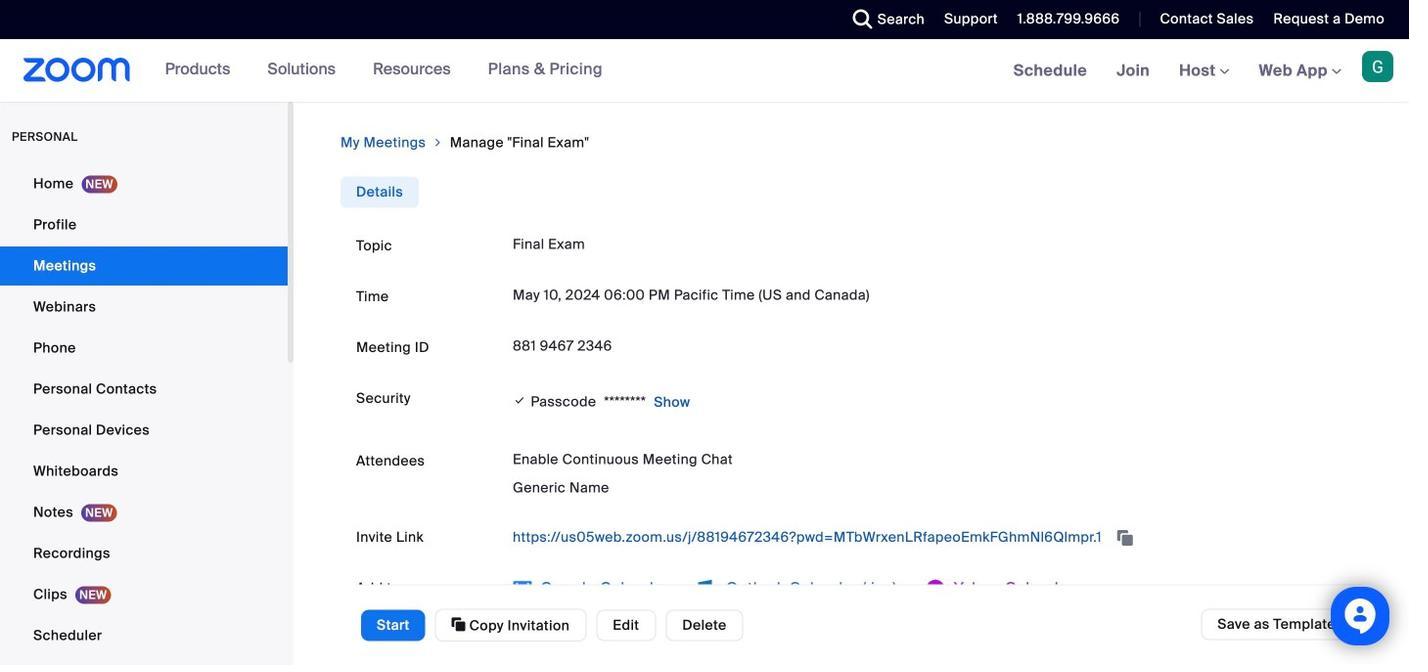 Task type: vqa. For each thing, say whether or not it's contained in the screenshot.
List mode, selected image
no



Task type: locate. For each thing, give the bounding box(es) containing it.
add to outlook calendar (.ics) image
[[698, 580, 718, 599]]

add to yahoo calendar image
[[926, 580, 946, 599]]

manage my meeting tab control tab list
[[341, 177, 419, 208]]

application
[[513, 522, 1346, 553]]

tab
[[341, 177, 419, 208]]

meetings navigation
[[999, 39, 1409, 103]]

profile picture image
[[1362, 51, 1393, 82]]

copy image
[[452, 616, 466, 634]]

manage final exam navigation
[[341, 133, 1362, 153]]

zoom logo image
[[23, 58, 131, 82]]

banner
[[0, 39, 1409, 103]]

personal menu menu
[[0, 164, 288, 665]]



Task type: describe. For each thing, give the bounding box(es) containing it.
right image
[[432, 133, 444, 153]]

product information navigation
[[131, 39, 617, 102]]

add to google calendar image
[[513, 580, 532, 599]]

checked image
[[513, 391, 527, 410]]



